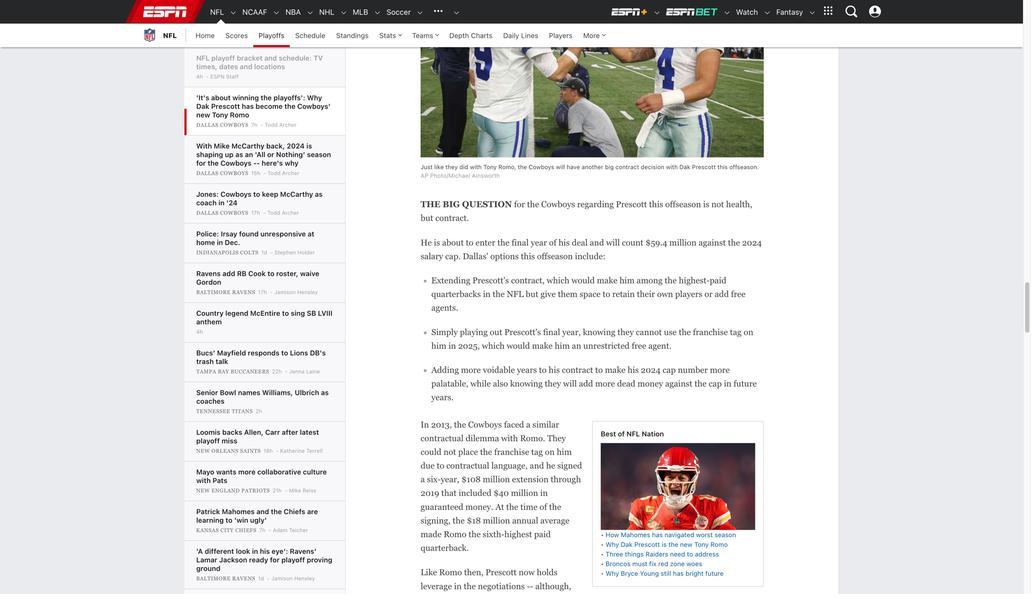 Task type: locate. For each thing, give the bounding box(es) containing it.
this inside the for the cowboys regarding prescott this offseason is not health, but contract.
[[649, 200, 663, 209]]

1 horizontal spatial new
[[680, 541, 693, 548]]

to left the keep
[[253, 190, 260, 198]]

1 horizontal spatial or
[[705, 289, 713, 299]]

nfl right nfl icon
[[163, 31, 177, 39]]

1 vertical spatial but
[[526, 289, 539, 299]]

the inside patrick mahomes and the chiefs are learning to 'win ugly'
[[271, 508, 282, 516]]

jamison hensley for ravens'
[[271, 575, 315, 582]]

0 horizontal spatial 7h
[[251, 122, 257, 128]]

tony inside 'it's about winning the playoffs': why dak prescott has become the cowboys' new tony romo
[[212, 111, 228, 119]]

and inside patrick mahomes and the chiefs are learning to 'win ugly'
[[256, 508, 269, 516]]

1 horizontal spatial paid
[[710, 276, 726, 285]]

jones: cowboys to keep mccarthy as coach in '24
[[196, 190, 323, 207]]

to inside in 2013, the cowboys faced a similar contractual dilemma with romo. they could not place the franchise tag on him due to contractual language, and he signed a six-year, $108 million extension through 2019 that included $40 million in guaranteed money. at the time of the signing, the $18 million annual average made romo the sixth-highest paid quarterback.
[[437, 461, 444, 471]]

agent.
[[648, 341, 672, 351]]

0 horizontal spatial which
[[482, 341, 505, 351]]

more inside "mayo wants more collaborative culture with pats"
[[238, 468, 256, 476]]

the inside adding more voidable years to his contract to make his 2024 cap number more palatable, while also knowing they will add more dead money against the cap in future years.
[[695, 379, 707, 389]]

is inside • how mahomes has navigated worst season • why dak prescott is the new tony romo • three things raiders need to address • broncos must fix red zone woes • why bryce young still has bright future
[[662, 541, 667, 548]]

hensley
[[297, 289, 318, 295], [294, 575, 315, 582]]

1 vertical spatial 2024
[[742, 238, 762, 247]]

prescott inside like romo then, prescott now holds leverage in the negotiations -- although
[[486, 568, 517, 577]]

0 vertical spatial but
[[421, 213, 433, 223]]

0 vertical spatial baltimore
[[196, 289, 231, 295]]

mike inside with mike mccarthy back, 2024 is shaping up as an 'all or nothing' season for the cowboys -- here's why
[[214, 142, 230, 150]]

of right time
[[540, 502, 547, 512]]

year, inside simply playing out prescott's final year, knowing they cannot use the franchise tag on him in 2025, which would make him an unrestricted free agent.
[[562, 327, 581, 337]]

0 horizontal spatial or
[[267, 150, 274, 158]]

prescott left offseason.
[[692, 164, 716, 171]]

jones:
[[196, 190, 219, 198]]

the
[[261, 94, 272, 102], [284, 102, 296, 110], [208, 159, 219, 167], [518, 164, 527, 171], [527, 200, 539, 209], [497, 238, 510, 247], [728, 238, 740, 247], [665, 276, 677, 285], [493, 289, 505, 299], [679, 327, 691, 337], [695, 379, 707, 389], [454, 420, 466, 429], [480, 447, 492, 457], [506, 502, 518, 512], [549, 502, 561, 512], [271, 508, 282, 516], [453, 516, 465, 525], [469, 530, 481, 539], [669, 541, 678, 548], [464, 581, 476, 591]]

jamison down the 'a different look in his eye': ravens' lamar jackson ready for playoff proving ground link
[[271, 575, 293, 582]]

this down decision
[[649, 200, 663, 209]]

nfl inside extending prescott's contract, which would make him among the highest-paid quarterbacks in the nfl but give them space to retain their own players or add free agents.
[[507, 289, 524, 299]]

franchise
[[693, 327, 728, 337], [494, 447, 529, 457]]

0 horizontal spatial not
[[444, 447, 456, 457]]

playoff inside nfl playoff bracket and schedule: tv times, dates and locations
[[211, 54, 235, 62]]

new england patriots link
[[196, 487, 271, 494]]

1 baltimore from the top
[[196, 289, 231, 295]]

is right he
[[434, 238, 440, 247]]

worst
[[696, 531, 713, 539]]

or up here's
[[267, 150, 274, 158]]

nfl link
[[205, 1, 224, 24], [142, 24, 177, 47]]

to up kansas city chiefs 7h
[[226, 516, 232, 524]]

ravens for different
[[232, 576, 255, 582]]

jamison for eye':
[[271, 575, 293, 582]]

playoff up dates
[[211, 54, 235, 62]]

collaborative
[[257, 468, 301, 476]]

million inside he is about to enter the final year of his deal and will count $59.4 million against the 2024 salary cap. dallas' options this offseason include:
[[669, 238, 697, 247]]

jackson
[[219, 556, 247, 564]]

nation
[[642, 430, 664, 438]]

the inside simply playing out prescott's final year, knowing they cannot use the franchise tag on him in 2025, which would make him an unrestricted free agent.
[[679, 327, 691, 337]]

2 vertical spatial of
[[540, 502, 547, 512]]

final left year
[[512, 238, 529, 247]]

for down "eye':"
[[270, 556, 280, 564]]

0 horizontal spatial new
[[196, 111, 210, 119]]

broncos
[[606, 560, 631, 567]]

knowing inside adding more voidable years to his contract to make his 2024 cap number more palatable, while also knowing they will add more dead money against the cap in future years.
[[510, 379, 543, 389]]

0 horizontal spatial on
[[545, 447, 555, 457]]

new inside • how mahomes has navigated worst season • why dak prescott is the new tony romo • three things raiders need to address • broncos must fix red zone woes • why bryce young still has bright future
[[680, 541, 693, 548]]

add inside adding more voidable years to his contract to make his 2024 cap number more palatable, while also knowing they will add more dead money against the cap in future years.
[[579, 379, 593, 389]]

dallas cowboys link up with
[[196, 122, 250, 128]]

1 vertical spatial make
[[532, 341, 553, 351]]

add inside ravens add rb cook to roster, waive gordon
[[222, 269, 235, 278]]

1 vertical spatial on
[[545, 447, 555, 457]]

1 vertical spatial year,
[[441, 475, 459, 484]]

but
[[421, 213, 433, 223], [526, 289, 539, 299]]

dallas cowboys link down the up
[[196, 170, 250, 176]]

chiefs down 'win
[[235, 527, 257, 533]]

and inside in 2013, the cowboys faced a similar contractual dilemma with romo. they could not place the franchise tag on him due to contractual language, and he signed a six-year, $108 million extension through 2019 that included $40 million in guaranteed money. at the time of the signing, the $18 million annual average made romo the sixth-highest paid quarterback.
[[530, 461, 544, 471]]

daily lines
[[503, 31, 538, 39]]

loomis backs allen, carr after latest playoff miss
[[196, 428, 319, 445]]

and inside he is about to enter the final year of his deal and will count $59.4 million against the 2024 salary cap. dallas' options this offseason include:
[[590, 238, 604, 247]]

0 horizontal spatial a
[[421, 475, 425, 484]]

at
[[495, 502, 504, 512]]

2 vertical spatial for
[[270, 556, 280, 564]]

prescott up "raiders"
[[634, 541, 660, 548]]

contract,
[[511, 276, 545, 285]]

prescott inside • how mahomes has navigated worst season • why dak prescott is the new tony romo • three things raiders need to address • broncos must fix red zone woes • why bryce young still has bright future
[[634, 541, 660, 548]]

year,
[[562, 327, 581, 337], [441, 475, 459, 484]]

0 vertical spatial against
[[699, 238, 726, 247]]

2 vertical spatial 2024
[[641, 365, 661, 375]]

future inside adding more voidable years to his contract to make his 2024 cap number more palatable, while also knowing they will add more dead money against the cap in future years.
[[734, 379, 757, 389]]

4 • from the top
[[601, 560, 604, 567]]

new inside new england patriots 21h
[[196, 488, 210, 494]]

not inside the for the cowboys regarding prescott this offseason is not health, but contract.
[[712, 200, 724, 209]]

1 vertical spatial about
[[442, 238, 464, 247]]

1 dallas from the top
[[196, 122, 219, 128]]

1 vertical spatial this
[[649, 200, 663, 209]]

new
[[196, 111, 210, 119], [680, 541, 693, 548]]

4h down times,
[[196, 73, 203, 80]]

1 horizontal spatial tag
[[730, 327, 742, 337]]

2 vertical spatial dallas cowboys link
[[196, 210, 250, 216]]

depth
[[449, 31, 469, 39]]

1 vertical spatial hensley
[[294, 575, 315, 582]]

1 vertical spatial tag
[[531, 447, 543, 457]]

contract inside adding more voidable years to his contract to make his 2024 cap number more palatable, while also knowing they will add more dead money against the cap in future years.
[[562, 365, 593, 375]]

not left place at the left bottom
[[444, 447, 456, 457]]

1 vertical spatial baltimore ravens link
[[196, 575, 257, 582]]

mike reiss
[[289, 487, 316, 494]]

1 horizontal spatial add
[[579, 379, 593, 389]]

teams link
[[407, 24, 444, 47]]

0 vertical spatial add
[[222, 269, 235, 278]]

big
[[443, 200, 460, 209]]

the right romo,
[[518, 164, 527, 171]]

22h
[[272, 368, 282, 375]]

baltimore ravens link for gordon
[[196, 289, 257, 295]]

will
[[556, 164, 565, 171], [606, 238, 620, 247], [563, 379, 577, 389]]

0 vertical spatial chiefs
[[284, 508, 305, 516]]

and up the ugly'
[[256, 508, 269, 516]]

with right did
[[470, 164, 482, 171]]

todd archer
[[265, 122, 297, 128], [268, 170, 299, 176], [267, 210, 299, 216]]

contract down simply playing out prescott's final year, knowing they cannot use the franchise tag on him in 2025, which would make him an unrestricted free agent.
[[562, 365, 593, 375]]

1 vertical spatial not
[[444, 447, 456, 457]]

the up year
[[527, 200, 539, 209]]

0 vertical spatial future
[[734, 379, 757, 389]]

to left lions
[[281, 349, 288, 357]]

broncos must fix red zone woes link
[[606, 560, 702, 567]]

archer down the why
[[282, 170, 299, 176]]

todd down become at the top left of page
[[265, 122, 278, 128]]

0 vertical spatial year,
[[562, 327, 581, 337]]

with inside in 2013, the cowboys faced a similar contractual dilemma with romo. they could not place the franchise tag on him due to contractual language, and he signed a six-year, $108 million extension through 2019 that included $40 million in guaranteed money. at the time of the signing, the $18 million annual average made romo the sixth-highest paid quarterback.
[[501, 433, 518, 443]]

0 vertical spatial todd archer
[[265, 122, 297, 128]]

years
[[517, 365, 537, 375]]

0 horizontal spatial would
[[507, 341, 530, 351]]

average
[[540, 516, 570, 525]]

add left "dead"
[[579, 379, 593, 389]]

faced
[[504, 420, 524, 429]]

highest-
[[679, 276, 710, 285]]

ainsworth
[[472, 172, 500, 179]]

make up "dead"
[[605, 365, 626, 375]]

year, inside in 2013, the cowboys faced a similar contractual dilemma with romo. they could not place the franchise tag on him due to contractual language, and he signed a six-year, $108 million extension through 2019 that included $40 million in guaranteed money. at the time of the signing, the $18 million annual average made romo the sixth-highest paid quarterback.
[[441, 475, 459, 484]]

they inside simply playing out prescott's final year, knowing they cannot use the franchise tag on him in 2025, which would make him an unrestricted free agent.
[[618, 327, 634, 337]]

tv
[[314, 54, 323, 62]]

dallas cowboys link
[[196, 122, 250, 128], [196, 170, 250, 176], [196, 210, 250, 216]]

ravens
[[196, 269, 221, 278], [232, 289, 255, 295], [232, 576, 255, 582]]

the right 2013,
[[454, 420, 466, 429]]

just
[[421, 164, 433, 171]]

1 horizontal spatial franchise
[[693, 327, 728, 337]]

they inside adding more voidable years to his contract to make his 2024 cap number more palatable, while also knowing they will add more dead money against the cap in future years.
[[545, 379, 561, 389]]

2 dallas cowboys link from the top
[[196, 170, 250, 176]]

is up three things raiders need to address link
[[662, 541, 667, 548]]

1 horizontal spatial for
[[270, 556, 280, 564]]

cook
[[248, 269, 266, 278]]

0 vertical spatial 17h
[[251, 210, 260, 216]]

at
[[308, 230, 314, 238]]

romo inside in 2013, the cowboys faced a similar contractual dilemma with romo. they could not place the franchise tag on him due to contractual language, and he signed a six-year, $108 million extension through 2019 that included $40 million in guaranteed money. at the time of the signing, the $18 million annual average made romo the sixth-highest paid quarterback.
[[444, 530, 467, 539]]

they up photo/michael
[[446, 164, 458, 171]]

will inside he is about to enter the final year of his deal and will count $59.4 million against the 2024 salary cap. dallas' options this offseason include:
[[606, 238, 620, 247]]

not
[[712, 200, 724, 209], [444, 447, 456, 457]]

0 vertical spatial tag
[[730, 327, 742, 337]]

0 vertical spatial or
[[267, 150, 274, 158]]

make
[[597, 276, 618, 285], [532, 341, 553, 351], [605, 365, 626, 375]]

dec.
[[225, 238, 240, 246]]

0 horizontal spatial against
[[665, 379, 693, 389]]

0 horizontal spatial for
[[196, 159, 206, 167]]

espn staff
[[210, 73, 239, 80]]

a right faced
[[526, 420, 531, 429]]

1 horizontal spatial final
[[543, 327, 560, 337]]

1 vertical spatial chiefs
[[235, 527, 257, 533]]

bucs'
[[196, 349, 215, 357]]

will down simply playing out prescott's final year, knowing they cannot use the franchise tag on him in 2025, which would make him an unrestricted free agent.
[[563, 379, 577, 389]]

stephen holder
[[275, 249, 315, 256]]

franchise right the use
[[693, 327, 728, 337]]

tony down "worst" at bottom
[[694, 541, 709, 548]]

0 vertical spatial baltimore ravens link
[[196, 289, 257, 295]]

address
[[695, 550, 719, 558]]

mike left reiss
[[289, 487, 301, 494]]

why inside 'it's about winning the playoffs': why dak prescott has become the cowboys' new tony romo
[[307, 94, 322, 102]]

1d right colts
[[261, 249, 267, 256]]

or inside with mike mccarthy back, 2024 is shaping up as an 'all or nothing' season for the cowboys -- here's why
[[267, 150, 274, 158]]

todd archer for 'all
[[268, 170, 299, 176]]

about inside 'it's about winning the playoffs': why dak prescott has become the cowboys' new tony romo
[[211, 94, 231, 102]]

1 vertical spatial todd archer
[[268, 170, 299, 176]]

offseason down year
[[537, 251, 573, 261]]

he
[[546, 461, 555, 471]]

romo up quarterback.
[[444, 530, 467, 539]]

the up become at the top left of page
[[261, 94, 272, 102]]

0 vertical spatial contract
[[616, 164, 639, 171]]

0 horizontal spatial cap
[[663, 365, 676, 375]]

in inside extending prescott's contract, which would make him among the highest-paid quarterbacks in the nfl but give them space to retain their own players or add free agents.
[[483, 289, 491, 299]]

of right best
[[618, 430, 625, 438]]

1 vertical spatial why
[[606, 541, 619, 548]]

nfl left nation
[[627, 430, 640, 438]]

1 vertical spatial new
[[196, 488, 210, 494]]

prescott inside just like they did with tony romo, the cowboys will have another big contract decision with dak prescott this offseason. ap photo/michael ainsworth
[[692, 164, 716, 171]]

todd archer up unresponsive
[[267, 210, 299, 216]]

jamison hensley down ravens'
[[271, 575, 315, 582]]

salary
[[421, 251, 443, 261]]

nfl playoff bracket and schedule: tv times, dates and locations
[[196, 54, 323, 71]]

senior bowl names williams, ulbrich as coaches tennessee titans 2h
[[196, 389, 329, 414]]

the up the own at the right of the page
[[665, 276, 677, 285]]

hensley for ravens'
[[294, 575, 315, 582]]

2 dallas from the top
[[196, 170, 219, 176]]

5 • from the top
[[601, 570, 604, 577]]

here's
[[262, 159, 283, 167]]

to inside country legend mcentire to sing sb lviii anthem 4h
[[282, 309, 289, 317]]

included
[[459, 488, 492, 498]]

0 horizontal spatial final
[[512, 238, 529, 247]]

2 horizontal spatial they
[[618, 327, 634, 337]]

1 vertical spatial contract
[[562, 365, 593, 375]]

titans
[[232, 408, 253, 414]]

lamar
[[196, 556, 217, 564]]

new down mayo
[[196, 488, 210, 494]]

coach
[[196, 199, 217, 207]]

0 vertical spatial final
[[512, 238, 529, 247]]

zone
[[670, 560, 685, 567]]

this inside just like they did with tony romo, the cowboys will have another big contract decision with dak prescott this offseason. ap photo/michael ainsworth
[[717, 164, 728, 171]]

mlb
[[353, 8, 368, 16]]

dak inside 'it's about winning the playoffs': why dak prescott has become the cowboys' new tony romo
[[196, 102, 209, 110]]

17h down jones: cowboys to keep mccarthy as coach in '24
[[251, 210, 260, 216]]

give
[[541, 289, 556, 299]]

0 horizontal spatial an
[[245, 150, 253, 158]]

count
[[622, 238, 644, 247]]

1 vertical spatial dallas cowboys link
[[196, 170, 250, 176]]

1 vertical spatial season
[[715, 531, 736, 539]]

the down the number
[[695, 379, 707, 389]]

the down shaping
[[208, 159, 219, 167]]

0 vertical spatial about
[[211, 94, 231, 102]]

why
[[307, 94, 322, 102], [606, 541, 619, 548], [606, 570, 619, 577]]

paid inside extending prescott's contract, which would make him among the highest-paid quarterbacks in the nfl but give them space to retain their own players or add free agents.
[[710, 276, 726, 285]]

21h
[[273, 487, 282, 494]]

0 horizontal spatial free
[[632, 341, 646, 351]]

0 horizontal spatial contract
[[562, 365, 593, 375]]

cap.
[[445, 251, 461, 261]]

the inside just like they did with tony romo, the cowboys will have another big contract decision with dak prescott this offseason. ap photo/michael ainsworth
[[518, 164, 527, 171]]

fix
[[649, 560, 657, 567]]

prescott up dallas cowboys 7h
[[211, 102, 240, 110]]

new down 'it's
[[196, 111, 210, 119]]

0 horizontal spatial they
[[446, 164, 458, 171]]

0 horizontal spatial add
[[222, 269, 235, 278]]

jones: cowboys to keep mccarthy as coach in '24 link
[[196, 190, 323, 207]]

the down then,
[[464, 581, 476, 591]]

1 horizontal spatial of
[[549, 238, 557, 247]]

1 vertical spatial prescott's
[[504, 327, 541, 337]]

this
[[717, 164, 728, 171], [649, 200, 663, 209], [521, 251, 535, 261]]

as right the keep
[[315, 190, 323, 198]]

offseason inside the for the cowboys regarding prescott this offseason is not health, but contract.
[[665, 200, 701, 209]]

the up adam
[[271, 508, 282, 516]]

prescott up negotiations
[[486, 568, 517, 577]]

and left he on the right bottom
[[530, 461, 544, 471]]

make up years
[[532, 341, 553, 351]]

dallas
[[196, 122, 219, 128], [196, 170, 219, 176], [196, 210, 219, 216]]

0 vertical spatial 4h
[[196, 73, 203, 80]]

against down the number
[[665, 379, 693, 389]]

$40
[[494, 488, 509, 498]]

health,
[[726, 200, 752, 209]]

has
[[242, 102, 254, 110], [652, 531, 663, 539], [673, 570, 684, 577]]

him up signed
[[557, 447, 572, 457]]

3 dallas from the top
[[196, 210, 219, 216]]

2 vertical spatial playoff
[[281, 556, 305, 564]]

mayo wants more collaborative culture with pats link
[[196, 468, 327, 484]]

in inside simply playing out prescott's final year, knowing they cannot use the franchise tag on him in 2025, which would make him an unrestricted free agent.
[[449, 341, 456, 351]]

cowboys inside the for the cowboys regarding prescott this offseason is not health, but contract.
[[541, 200, 575, 209]]

2 vertical spatial tony
[[694, 541, 709, 548]]

playoff inside loomis backs allen, carr after latest playoff miss
[[196, 437, 220, 445]]

proving
[[307, 556, 332, 564]]

2 vertical spatial ravens
[[232, 576, 255, 582]]

free inside simply playing out prescott's final year, knowing they cannot use the franchise tag on him in 2025, which would make him an unrestricted free agent.
[[632, 341, 646, 351]]

1 dallas cowboys link from the top
[[196, 122, 250, 128]]

1 vertical spatial ravens
[[232, 289, 255, 295]]

1 horizontal spatial not
[[712, 200, 724, 209]]

1 vertical spatial dallas
[[196, 170, 219, 176]]

add right players
[[715, 289, 729, 299]]

1 vertical spatial baltimore
[[196, 576, 231, 582]]

0 vertical spatial dallas
[[196, 122, 219, 128]]

baltimore inside baltimore ravens 17h
[[196, 289, 231, 295]]

has down zone
[[673, 570, 684, 577]]

baltimore down gordon
[[196, 289, 231, 295]]

year, up "that"
[[441, 475, 459, 484]]

is left health, on the right
[[703, 200, 709, 209]]

need
[[670, 550, 685, 558]]

would up years
[[507, 341, 530, 351]]

they up similar
[[545, 379, 561, 389]]

has down winning at left
[[242, 102, 254, 110]]

1 vertical spatial against
[[665, 379, 693, 389]]

2 baltimore ravens link from the top
[[196, 575, 257, 582]]

0 horizontal spatial 2024
[[287, 142, 305, 150]]

0 horizontal spatial year,
[[441, 475, 459, 484]]

the inside • how mahomes has navigated worst season • why dak prescott is the new tony romo • three things raiders need to address • broncos must fix red zone woes • why bryce young still has bright future
[[669, 541, 678, 548]]

0 horizontal spatial mccarthy
[[232, 142, 265, 150]]

0 vertical spatial new
[[196, 448, 210, 454]]

1 new from the top
[[196, 448, 210, 454]]

which inside extending prescott's contract, which would make him among the highest-paid quarterbacks in the nfl but give them space to retain their own players or add free agents.
[[547, 276, 570, 285]]

2 baltimore from the top
[[196, 576, 231, 582]]

romo
[[230, 111, 249, 119], [444, 530, 467, 539], [711, 541, 728, 548], [439, 568, 462, 577]]

0 horizontal spatial nfl link
[[142, 24, 177, 47]]

contractual down 2013,
[[421, 433, 464, 443]]

todd archer for the
[[265, 122, 297, 128]]

0 horizontal spatial mike
[[214, 142, 230, 150]]

1 vertical spatial add
[[715, 289, 729, 299]]

2 4h from the top
[[196, 329, 203, 335]]

1 vertical spatial 7h
[[259, 527, 266, 533]]

out
[[490, 327, 502, 337]]

for down shaping
[[196, 159, 206, 167]]

0 vertical spatial why
[[307, 94, 322, 102]]

make up "retain"
[[597, 276, 618, 285]]

an left unrestricted
[[572, 341, 581, 351]]

number
[[678, 365, 708, 375]]

knowing
[[583, 327, 616, 337], [510, 379, 543, 389]]

to right due on the bottom left of the page
[[437, 461, 444, 471]]

dallas'
[[463, 251, 488, 261]]

on inside simply playing out prescott's final year, knowing they cannot use the franchise tag on him in 2025, which would make him an unrestricted free agent.
[[744, 327, 753, 337]]

wants
[[216, 468, 236, 476]]

the up the 'out'
[[493, 289, 505, 299]]

• how mahomes has navigated worst season • why dak prescott is the new tony romo • three things raiders need to address • broncos must fix red zone woes • why bryce young still has bright future
[[601, 531, 736, 577]]

make inside simply playing out prescott's final year, knowing they cannot use the franchise tag on him in 2025, which would make him an unrestricted free agent.
[[532, 341, 553, 351]]

jamison hensley down roster,
[[274, 289, 318, 295]]

1 horizontal spatial about
[[442, 238, 464, 247]]

miss
[[222, 437, 237, 445]]

todd archer up back,
[[265, 122, 297, 128]]

for inside with mike mccarthy back, 2024 is shaping up as an 'all or nothing' season for the cowboys -- here's why
[[196, 159, 206, 167]]

2 vertical spatial dallas
[[196, 210, 219, 216]]

contract right the big
[[616, 164, 639, 171]]

1 vertical spatial which
[[482, 341, 505, 351]]

todd for 'all
[[268, 170, 281, 176]]

1d for in
[[258, 575, 264, 582]]

as inside "senior bowl names williams, ulbrich as coaches tennessee titans 2h"
[[321, 389, 329, 397]]

romo inside • how mahomes has navigated worst season • why dak prescott is the new tony romo • three things raiders need to address • broncos must fix red zone woes • why bryce young still has bright future
[[711, 541, 728, 548]]

franchise up language,
[[494, 447, 529, 457]]

0 vertical spatial for
[[196, 159, 206, 167]]

year, down them
[[562, 327, 581, 337]]

0 horizontal spatial dak
[[196, 102, 209, 110]]

nfl link left the "home" link
[[142, 24, 177, 47]]

1 horizontal spatial but
[[526, 289, 539, 299]]

why up cowboys'
[[307, 94, 322, 102]]

six-
[[427, 475, 441, 484]]

would up space
[[572, 276, 595, 285]]

0 horizontal spatial knowing
[[510, 379, 543, 389]]

to right space
[[603, 289, 610, 299]]

jamison hensley
[[274, 289, 318, 295], [271, 575, 315, 582]]

todd archer down the why
[[268, 170, 299, 176]]

1 vertical spatial 17h
[[258, 289, 267, 295]]

2 horizontal spatial add
[[715, 289, 729, 299]]

nfl up times,
[[196, 54, 210, 62]]

dak inside • how mahomes has navigated worst season • why dak prescott is the new tony romo • three things raiders need to address • broncos must fix red zone woes • why bryce young still has bright future
[[621, 541, 633, 548]]

final down "give"
[[543, 327, 560, 337]]

in
[[421, 420, 429, 429]]

about
[[211, 94, 231, 102], [442, 238, 464, 247]]

2 new from the top
[[196, 488, 210, 494]]

romo up leverage
[[439, 568, 462, 577]]

0 vertical spatial hensley
[[297, 289, 318, 295]]

cowboys inside jones: cowboys to keep mccarthy as coach in '24
[[221, 190, 252, 198]]

playoff down loomis
[[196, 437, 220, 445]]

mccarthy inside with mike mccarthy back, 2024 is shaping up as an 'all or nothing' season for the cowboys -- here's why
[[232, 142, 265, 150]]

in inside jones: cowboys to keep mccarthy as coach in '24
[[218, 199, 225, 207]]

1d down ready
[[258, 575, 264, 582]]

but inside extending prescott's contract, which would make him among the highest-paid quarterbacks in the nfl but give them space to retain their own players or add free agents.
[[526, 289, 539, 299]]

1 baltimore ravens link from the top
[[196, 289, 257, 295]]

new inside the new orleans saints 18h
[[196, 448, 210, 454]]

while
[[470, 379, 491, 389]]

now
[[519, 568, 535, 577]]

2024 inside with mike mccarthy back, 2024 is shaping up as an 'all or nothing' season for the cowboys -- here's why
[[287, 142, 305, 150]]

nfl down contract,
[[507, 289, 524, 299]]

0 vertical spatial ravens
[[196, 269, 221, 278]]

baltimore for gordon
[[196, 289, 231, 295]]

knowing down years
[[510, 379, 543, 389]]

ravens down jackson
[[232, 576, 255, 582]]

winning
[[232, 94, 259, 102]]



Task type: describe. For each thing, give the bounding box(es) containing it.
prescott's inside extending prescott's contract, which would make him among the highest-paid quarterbacks in the nfl but give them space to retain their own players or add free agents.
[[472, 276, 509, 285]]

nothing'
[[276, 150, 305, 158]]

add inside extending prescott's contract, which would make him among the highest-paid quarterbacks in the nfl but give them space to retain their own players or add free agents.
[[715, 289, 729, 299]]

17h for keep
[[251, 210, 260, 216]]

buccaneers
[[231, 369, 269, 375]]

fantasy
[[776, 8, 803, 16]]

15h
[[251, 170, 260, 176]]

quarterback.
[[421, 543, 469, 553]]

mahomes inside • how mahomes has navigated worst season • why dak prescott is the new tony romo • three things raiders need to address • broncos must fix red zone woes • why bryce young still has bright future
[[621, 531, 650, 539]]

season inside • how mahomes has navigated worst season • why dak prescott is the new tony romo • three things raiders need to address • broncos must fix red zone woes • why bryce young still has bright future
[[715, 531, 736, 539]]

new for loomis backs allen, carr after latest playoff miss
[[196, 448, 210, 454]]

bay
[[218, 369, 229, 375]]

him down simply
[[431, 341, 446, 351]]

him left unrestricted
[[555, 341, 570, 351]]

mayo wants more collaborative culture with pats
[[196, 468, 327, 484]]

mccarthy inside jones: cowboys to keep mccarthy as coach in '24
[[280, 190, 313, 198]]

dilemma
[[466, 433, 499, 443]]

did
[[460, 164, 468, 171]]

the down health, on the right
[[728, 238, 740, 247]]

would inside simply playing out prescott's final year, knowing they cannot use the franchise tag on him in 2025, which would make him an unrestricted free agent.
[[507, 341, 530, 351]]

4h inside country legend mcentire to sing sb lviii anthem 4h
[[196, 329, 203, 335]]

that
[[441, 488, 457, 498]]

ravens inside ravens add rb cook to roster, waive gordon
[[196, 269, 221, 278]]

to inside • how mahomes has navigated worst season • why dak prescott is the new tony romo • three things raiders need to address • broncos must fix red zone woes • why bryce young still has bright future
[[687, 550, 693, 558]]

as inside with mike mccarthy back, 2024 is shaping up as an 'all or nothing' season for the cowboys -- here's why
[[235, 150, 243, 158]]

jenna laine
[[289, 368, 320, 375]]

cowboys inside dallas cowboys 7h
[[220, 122, 248, 128]]

2 • from the top
[[601, 541, 604, 548]]

dallas cowboys 15h
[[196, 170, 260, 176]]

is inside he is about to enter the final year of his deal and will count $59.4 million against the 2024 salary cap. dallas' options this offseason include:
[[434, 238, 440, 247]]

the right at
[[506, 502, 518, 512]]

his inside he is about to enter the final year of his deal and will count $59.4 million against the 2024 salary cap. dallas' options this offseason include:
[[559, 238, 570, 247]]

deal
[[572, 238, 588, 247]]

free inside extending prescott's contract, which would make him among the highest-paid quarterbacks in the nfl but give them space to retain their own players or add free agents.
[[731, 289, 746, 299]]

home
[[196, 31, 215, 39]]

'a
[[196, 547, 203, 555]]

future inside • how mahomes has navigated worst season • why dak prescott is the new tony romo • three things raiders need to address • broncos must fix red zone woes • why bryce young still has bright future
[[705, 570, 724, 577]]

million up time
[[511, 488, 538, 498]]

best of nfl nation
[[601, 430, 664, 438]]

locations
[[254, 62, 285, 71]]

ugly'
[[250, 516, 267, 524]]

1 • from the top
[[601, 531, 604, 539]]

mlb link
[[347, 1, 368, 24]]

waive
[[300, 269, 319, 278]]

against inside adding more voidable years to his contract to make his 2024 cap number more palatable, while also knowing they will add more dead money against the cap in future years.
[[665, 379, 693, 389]]

katherine terrell
[[280, 448, 323, 454]]

about inside he is about to enter the final year of his deal and will count $59.4 million against the 2024 salary cap. dallas' options this offseason include:
[[442, 238, 464, 247]]

in inside in 2013, the cowboys faced a similar contractual dilemma with romo. they could not place the franchise tag on him due to contractual language, and he signed a six-year, $108 million extension through 2019 that included $40 million in guaranteed money. at the time of the signing, the $18 million annual average made romo the sixth-highest paid quarterback.
[[540, 488, 548, 498]]

him inside extending prescott's contract, which would make him among the highest-paid quarterbacks in the nfl but give them space to retain their own players or add free agents.
[[620, 276, 635, 285]]

daily
[[503, 31, 519, 39]]

this inside he is about to enter the final year of his deal and will count $59.4 million against the 2024 salary cap. dallas' options this offseason include:
[[521, 251, 535, 261]]

chiefs inside patrick mahomes and the chiefs are learning to 'win ugly'
[[284, 508, 305, 516]]

nfl up the "home" link
[[210, 8, 224, 16]]

0 vertical spatial contractual
[[421, 433, 464, 443]]

cowboys inside dallas cowboys 15h
[[220, 170, 248, 176]]

still
[[661, 570, 671, 577]]

1 4h from the top
[[196, 73, 203, 80]]

make inside adding more voidable years to his contract to make his 2024 cap number more palatable, while also knowing they will add more dead money against the cap in future years.
[[605, 365, 626, 375]]

baltimore for lamar
[[196, 576, 231, 582]]

three things raiders need to address link
[[606, 550, 719, 558]]

bowl
[[220, 389, 236, 397]]

to right years
[[539, 365, 547, 375]]

and down bracket in the top of the page
[[240, 62, 252, 71]]

like romo then, prescott now holds leverage in the negotiations -- although
[[421, 568, 643, 594]]

nfl image
[[142, 27, 158, 43]]

of inside in 2013, the cowboys faced a similar contractual dilemma with romo. they could not place the franchise tag on him due to contractual language, and he signed a six-year, $108 million extension through 2019 that included $40 million in guaranteed money. at the time of the signing, the $18 million annual average made romo the sixth-highest paid quarterback.
[[540, 502, 547, 512]]

2 horizontal spatial of
[[618, 430, 625, 438]]

the inside the for the cowboys regarding prescott this offseason is not health, but contract.
[[527, 200, 539, 209]]

coaches
[[196, 397, 225, 405]]

playoffs':
[[274, 94, 305, 102]]

bryce
[[621, 570, 638, 577]]

contract.
[[435, 213, 469, 223]]

anthem
[[196, 318, 222, 326]]

ncaaf
[[242, 8, 267, 16]]

colts
[[240, 250, 259, 256]]

dallas for jones: cowboys to keep mccarthy as coach in '24
[[196, 210, 219, 216]]

jamison hensley for waive
[[274, 289, 318, 295]]

responds
[[248, 349, 279, 357]]

players link
[[544, 24, 578, 47]]

romo inside like romo then, prescott now holds leverage in the negotiations -- although
[[439, 568, 462, 577]]

has inside 'it's about winning the playoffs': why dak prescott has become the cowboys' new tony romo
[[242, 102, 254, 110]]

england
[[211, 488, 240, 494]]

culture
[[303, 468, 327, 476]]

prescott's inside simply playing out prescott's final year, knowing they cannot use the franchise tag on him in 2025, which would make him an unrestricted free agent.
[[504, 327, 541, 337]]

1 vertical spatial a
[[421, 475, 425, 484]]

1d for unresponsive
[[261, 249, 267, 256]]

the down playoffs':
[[284, 102, 296, 110]]

of inside he is about to enter the final year of his deal and will count $59.4 million against the 2024 salary cap. dallas' options this offseason include:
[[549, 238, 557, 247]]

his inside 'a different look in his eye': ravens' lamar jackson ready for playoff proving ground
[[260, 547, 270, 555]]

17h for cook
[[258, 289, 267, 295]]

in inside police: irsay found unresponsive at home in dec.
[[217, 238, 223, 246]]

2 vertical spatial todd archer
[[267, 210, 299, 216]]

with right decision
[[666, 164, 678, 171]]

decision
[[641, 164, 664, 171]]

among
[[637, 276, 663, 285]]

baltimore ravens link for lamar
[[196, 575, 257, 582]]

will inside just like they did with tony romo, the cowboys will have another big contract decision with dak prescott this offseason. ap photo/michael ainsworth
[[556, 164, 565, 171]]

three
[[606, 550, 623, 558]]

like
[[434, 164, 444, 171]]

0 vertical spatial 7h
[[251, 122, 257, 128]]

keep
[[262, 190, 278, 198]]

romo.
[[520, 433, 545, 443]]

1 vertical spatial cap
[[709, 379, 722, 389]]

2013,
[[431, 420, 452, 429]]

for inside 'a different look in his eye': ravens' lamar jackson ready for playoff proving ground
[[270, 556, 280, 564]]

in inside like romo then, prescott now holds leverage in the negotiations -- although
[[454, 581, 462, 591]]

with inside "mayo wants more collaborative culture with pats"
[[196, 476, 211, 484]]

become
[[256, 102, 283, 110]]

country legend mcentire to sing sb lviii anthem link
[[196, 309, 333, 326]]

2h
[[256, 408, 262, 414]]

new for mayo wants more collaborative culture with pats
[[196, 488, 210, 494]]

orleans
[[211, 448, 239, 454]]

best
[[601, 430, 616, 438]]

nfl inside nfl playoff bracket and schedule: tv times, dates and locations
[[196, 54, 210, 62]]

to inside patrick mahomes and the chiefs are learning to 'win ugly'
[[226, 516, 232, 524]]

the up options
[[497, 238, 510, 247]]

cowboys inside just like they did with tony romo, the cowboys will have another big contract decision with dak prescott this offseason. ap photo/michael ainsworth
[[529, 164, 554, 171]]

him inside in 2013, the cowboys faced a similar contractual dilemma with romo. they could not place the franchise tag on him due to contractual language, and he signed a six-year, $108 million extension through 2019 that included $40 million in guaranteed money. at the time of the signing, the $18 million annual average made romo the sixth-highest paid quarterback.
[[557, 447, 572, 457]]

0 vertical spatial cap
[[663, 365, 676, 375]]

in inside 'a different look in his eye': ravens' lamar jackson ready for playoff proving ground
[[252, 547, 258, 555]]

language,
[[491, 461, 528, 471]]

to down unrestricted
[[595, 365, 603, 375]]

and up locations
[[264, 54, 277, 62]]

1 horizontal spatial nfl link
[[205, 1, 224, 24]]

up
[[225, 150, 234, 158]]

look
[[236, 547, 250, 555]]

dallas for 'it's about winning the playoffs': why dak prescott has become the cowboys' new tony romo
[[196, 122, 219, 128]]

archer for or
[[282, 170, 299, 176]]

to inside extending prescott's contract, which would make him among the highest-paid quarterbacks in the nfl but give them space to retain their own players or add free agents.
[[603, 289, 610, 299]]

in 2013, the cowboys faced a similar contractual dilemma with romo. they could not place the franchise tag on him due to contractual language, and he signed a six-year, $108 million extension through 2019 that included $40 million in guaranteed money. at the time of the signing, the $18 million annual average made romo the sixth-highest paid quarterback.
[[421, 420, 582, 553]]

prescott inside 'it's about winning the playoffs': why dak prescott has become the cowboys' new tony romo
[[211, 102, 240, 110]]

dallas cowboys link for romo
[[196, 122, 250, 128]]

dallas for with mike mccarthy back, 2024 is shaping up as an 'all or nothing' season for the cowboys -- here's why
[[196, 170, 219, 176]]

2 vertical spatial todd
[[267, 210, 280, 216]]

like
[[421, 568, 437, 577]]

agents.
[[431, 303, 458, 313]]

final inside he is about to enter the final year of his deal and will count $59.4 million against the 2024 salary cap. dallas' options this offseason include:
[[512, 238, 529, 247]]

sb
[[307, 309, 316, 317]]

more left "dead"
[[595, 379, 615, 389]]

with
[[196, 142, 212, 150]]

leverage
[[421, 581, 452, 591]]

offseason inside he is about to enter the final year of his deal and will count $59.4 million against the 2024 salary cap. dallas' options this offseason include:
[[537, 251, 573, 261]]

adding
[[431, 365, 459, 375]]

police:
[[196, 230, 219, 238]]

2 horizontal spatial has
[[673, 570, 684, 577]]

tag inside simply playing out prescott's final year, knowing they cannot use the franchise tag on him in 2025, which would make him an unrestricted free agent.
[[730, 327, 742, 337]]

as for keep
[[315, 190, 323, 198]]

more
[[583, 31, 600, 39]]

todd for the
[[265, 122, 278, 128]]

palatable,
[[431, 379, 468, 389]]

then,
[[464, 568, 484, 577]]

million up sixth-
[[483, 516, 510, 525]]

contract inside just like they did with tony romo, the cowboys will have another big contract decision with dak prescott this offseason. ap photo/michael ainsworth
[[616, 164, 639, 171]]

roster,
[[276, 269, 298, 278]]

archer for cowboys'
[[279, 122, 297, 128]]

2025,
[[458, 341, 480, 351]]

stats
[[379, 31, 396, 39]]

place
[[458, 447, 478, 457]]

1 horizontal spatial 7h
[[259, 527, 266, 533]]

would inside extending prescott's contract, which would make him among the highest-paid quarterbacks in the nfl but give them space to retain their own players or add free agents.
[[572, 276, 595, 285]]

against inside he is about to enter the final year of his deal and will count $59.4 million against the 2024 salary cap. dallas' options this offseason include:
[[699, 238, 726, 247]]

tag inside in 2013, the cowboys faced a similar contractual dilemma with romo. they could not place the franchise tag on him due to contractual language, and he signed a six-year, $108 million extension through 2019 that included $40 million in guaranteed money. at the time of the signing, the $18 million annual average made romo the sixth-highest paid quarterback.
[[531, 447, 543, 457]]

chiefs inside kansas city chiefs 7h
[[235, 527, 257, 533]]

tampa bay buccaneers 22h
[[196, 368, 282, 375]]

2 vertical spatial archer
[[282, 210, 299, 216]]

to inside jones: cowboys to keep mccarthy as coach in '24
[[253, 190, 260, 198]]

3 dallas cowboys link from the top
[[196, 210, 250, 216]]

city
[[220, 527, 234, 533]]

patrick mahomes and the chiefs are learning to 'win ugly' link
[[196, 508, 318, 524]]

stephen
[[275, 249, 296, 256]]

2019
[[421, 488, 439, 498]]

raiders
[[646, 550, 668, 558]]

the inside like romo then, prescott now holds leverage in the negotiations -- although
[[464, 581, 476, 591]]

dallas cowboys link for for
[[196, 170, 250, 176]]

more right the number
[[710, 365, 730, 375]]

more up while
[[461, 365, 481, 375]]

romo inside 'it's about winning the playoffs': why dak prescott has become the cowboys' new tony romo
[[230, 111, 249, 119]]

standings
[[336, 31, 369, 39]]

include:
[[575, 251, 606, 261]]

sixth-
[[483, 530, 504, 539]]

an inside with mike mccarthy back, 2024 is shaping up as an 'all or nothing' season for the cowboys -- here's why
[[245, 150, 253, 158]]

million up "$40" at the bottom
[[483, 475, 510, 484]]

for inside the for the cowboys regarding prescott this offseason is not health, but contract.
[[514, 200, 525, 209]]

cowboys inside with mike mccarthy back, 2024 is shaping up as an 'all or nothing' season for the cowboys -- here's why
[[221, 159, 251, 167]]

cannot
[[636, 327, 662, 337]]

the left $18
[[453, 516, 465, 525]]

adding more voidable years to his contract to make his 2024 cap number more palatable, while also knowing they will add more dead money against the cap in future years.
[[431, 365, 757, 402]]

0 vertical spatial a
[[526, 420, 531, 429]]

names
[[238, 389, 260, 397]]

playoff inside 'a different look in his eye': ravens' lamar jackson ready for playoff proving ground
[[281, 556, 305, 564]]

the down $18
[[469, 530, 481, 539]]

the down dilemma
[[480, 447, 492, 457]]

simply playing out prescott's final year, knowing they cannot use the franchise tag on him in 2025, which would make him an unrestricted free agent.
[[431, 327, 753, 351]]

prescott inside the for the cowboys regarding prescott this offseason is not health, but contract.
[[616, 200, 647, 209]]

3 • from the top
[[601, 550, 604, 558]]

is inside the for the cowboys regarding prescott this offseason is not health, but contract.
[[703, 200, 709, 209]]

cowboys inside the dallas cowboys 17h
[[220, 210, 248, 216]]

enter
[[476, 238, 495, 247]]

season inside with mike mccarthy back, 2024 is shaping up as an 'all or nothing' season for the cowboys -- here's why
[[307, 150, 331, 158]]

senior
[[196, 389, 218, 397]]

1 vertical spatial contractual
[[446, 461, 489, 471]]

1 vertical spatial mike
[[289, 487, 301, 494]]

options
[[490, 251, 519, 261]]

tony inside just like they did with tony romo, the cowboys will have another big contract decision with dak prescott this offseason. ap photo/michael ainsworth
[[483, 164, 497, 171]]

to inside bucs' mayfield responds to lions db's trash talk
[[281, 349, 288, 357]]

hensley for waive
[[297, 289, 318, 295]]

jamison for roster,
[[274, 289, 296, 295]]

tony inside • how mahomes has navigated worst season • why dak prescott is the new tony romo • three things raiders need to address • broncos must fix red zone woes • why bryce young still has bright future
[[694, 541, 709, 548]]

depth charts link
[[444, 24, 498, 47]]

patrick mahomes and the chiefs are learning to 'win ugly'
[[196, 508, 318, 524]]

they inside just like they did with tony romo, the cowboys will have another big contract decision with dak prescott this offseason. ap photo/michael ainsworth
[[446, 164, 458, 171]]

as for williams,
[[321, 389, 329, 397]]

must
[[632, 560, 647, 567]]

'it's
[[196, 94, 209, 102]]

his up "dead"
[[628, 365, 639, 375]]

franchise inside simply playing out prescott's final year, knowing they cannot use the franchise tag on him in 2025, which would make him an unrestricted free agent.
[[693, 327, 728, 337]]

the up 'average' at the bottom
[[549, 502, 561, 512]]

his right years
[[549, 365, 560, 375]]

years.
[[431, 393, 454, 402]]

1 horizontal spatial has
[[652, 531, 663, 539]]

unrestricted
[[583, 341, 630, 351]]

lions
[[290, 349, 308, 357]]

2 vertical spatial why
[[606, 570, 619, 577]]

depth charts
[[449, 31, 493, 39]]

simply
[[431, 327, 458, 337]]

ravens for add
[[232, 289, 255, 295]]

dallas cowboys 7h
[[196, 122, 257, 128]]



Task type: vqa. For each thing, say whether or not it's contained in the screenshot.


